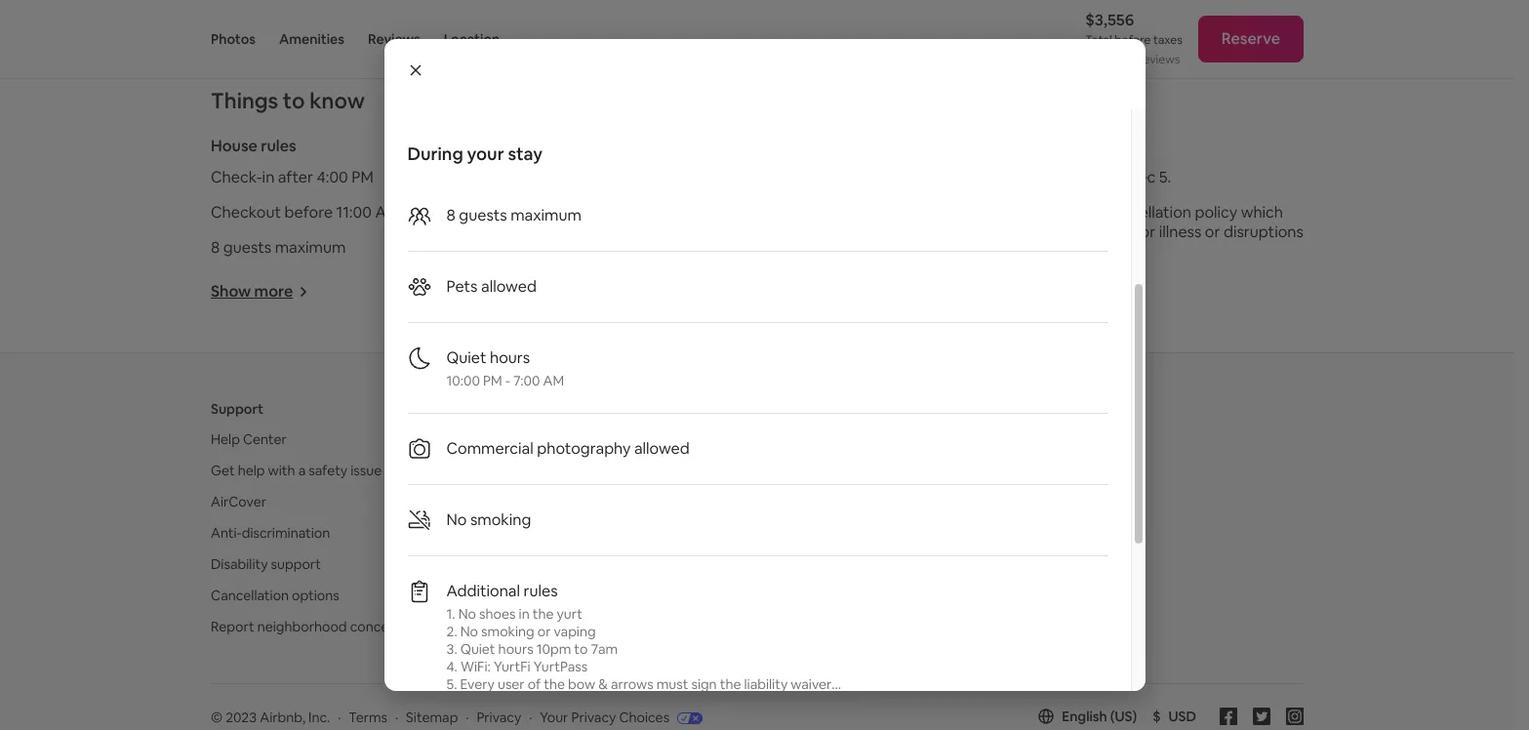 Task type: vqa. For each thing, say whether or not it's contained in the screenshot.
Data
no



Task type: describe. For each thing, give the bounding box(es) containing it.
cancel
[[1085, 222, 1132, 242]]

rules for house
[[261, 136, 296, 156]]

illness
[[1159, 222, 1202, 242]]

amenities button
[[279, 0, 345, 78]]

liability
[[744, 675, 788, 693]]

user
[[498, 675, 525, 693]]

- inside quiet hours 10:00 pm - 7:00 am
[[505, 372, 510, 389]]

full
[[1080, 202, 1102, 223]]

disability
[[211, 556, 268, 573]]

4:00
[[317, 167, 348, 188]]

choices
[[619, 709, 670, 726]]

yurtfi
[[494, 658, 531, 675]]

no smoking
[[447, 510, 531, 530]]

quiet inside additional rules 1. no shoes in the yurt 2. no smoking or vaping 3. quiet hours 10pm to 7am 4. wifi: yurtfi yurtpass 5. every user of the bow & arrows must sign the liability waiver 6. be bear aware - do not leave food outside 7. cameras are outside only. no coverage for hot tub 8. no illegal substances, activities, fi
[[460, 640, 495, 658]]

in inside additional rules 1. no shoes in the yurt 2. no smoking or vaping 3. quiet hours 10pm to 7am 4. wifi: yurtfi yurtpass 5. every user of the bow & arrows must sign the liability waiver 6. be bear aware - do not leave food outside 7. cameras are outside only. no coverage for hot tub 8. no illegal substances, activities, fi
[[519, 605, 530, 623]]

no right 2.
[[460, 623, 478, 640]]

show more
[[211, 281, 293, 302]]

or inside additional rules 1. no shoes in the yurt 2. no smoking or vaping 3. quiet hours 10pm to 7am 4. wifi: yurtfi yurtpass 5. every user of the bow & arrows must sign the liability waiver 6. be bear aware - do not leave food outside 7. cameras are outside only. no coverage for hot tub 8. no illegal substances, activities, fi
[[538, 623, 551, 640]]

which
[[1241, 202, 1284, 223]]

1 vertical spatial allowed
[[634, 438, 690, 459]]

house rules dialog
[[384, 0, 1145, 730]]

things
[[211, 87, 278, 114]]

english (us) button
[[1039, 708, 1137, 725]]

smoking inside additional rules 1. no shoes in the yurt 2. no smoking or vaping 3. quiet hours 10pm to 7am 4. wifi: yurtfi yurtpass 5. every user of the bow & arrows must sign the liability waiver 6. be bear aware - do not leave food outside 7. cameras are outside only. no coverage for hot tub 8. no illegal substances, activities, fi
[[481, 623, 535, 640]]

19.
[[1081, 241, 1100, 262]]

before for taxes
[[1115, 32, 1151, 48]]

hosting for hosting responsibly
[[578, 556, 627, 573]]

8.
[[447, 728, 458, 730]]

check-in after 4:00 pm
[[211, 167, 374, 188]]

1 privacy from the left
[[477, 709, 522, 726]]

covid-
[[1026, 241, 1081, 262]]

$3,556 total before taxes 16 reviews
[[1086, 10, 1183, 67]]

home
[[654, 431, 691, 448]]

get
[[211, 462, 235, 480]]

am inside quiet hours 10:00 pm - 7:00 am
[[543, 372, 564, 389]]

waiver
[[791, 675, 832, 693]]

navigate to twitter image
[[1253, 708, 1271, 725]]

review
[[950, 202, 1001, 223]]

a for gate
[[734, 202, 742, 223]]

by
[[1005, 241, 1023, 262]]

checkout before 11:00 am
[[211, 202, 399, 223]]

inc.
[[308, 709, 330, 726]]

yurtpass
[[534, 658, 588, 675]]

terms
[[349, 709, 388, 726]]

for inside additional rules 1. no shoes in the yurt 2. no smoking or vaping 3. quiet hours 10pm to 7am 4. wifi: yurtfi yurtpass 5. every user of the bow & arrows must sign the liability waiver 6. be bear aware - do not leave food outside 7. cameras are outside only. no coverage for hot tub 8. no illegal substances, activities, fi
[[705, 711, 723, 728]]

your privacy choices link
[[540, 709, 703, 728]]

issue
[[351, 462, 382, 480]]

or inside review the host's full cancellation policy which applies even if you cancel for illness or disruptions caused by covid-19.
[[1205, 222, 1221, 242]]

airbnb for airbnb your home
[[578, 431, 620, 448]]

hosting for hosting
[[578, 400, 628, 418]]

additional
[[447, 581, 520, 601]]

or right rails
[[730, 237, 745, 258]]

only.
[[591, 711, 619, 728]]

dec
[[1127, 167, 1156, 188]]

know
[[310, 87, 365, 114]]

applies
[[950, 222, 1001, 242]]

2 vertical spatial before
[[285, 202, 333, 223]]

hours inside quiet hours 10:00 pm - 7:00 am
[[490, 348, 530, 368]]

check-
[[211, 167, 262, 188]]

wifi:
[[461, 658, 491, 675]]

options
[[292, 587, 339, 604]]

- inside additional rules 1. no shoes in the yurt 2. no smoking or vaping 3. quiet hours 10pm to 7am 4. wifi: yurtfi yurtpass 5. every user of the bow & arrows must sign the liability waiver 6. be bear aware - do not leave food outside 7. cameras are outside only. no coverage for hot tub 8. no illegal substances, activities, fi
[[554, 693, 559, 711]]

cameras
[[459, 711, 515, 728]]

5. inside additional rules 1. no shoes in the yurt 2. no smoking or vaping 3. quiet hours 10pm to 7am 4. wifi: yurtfi yurtpass 5. every user of the bow & arrows must sign the liability waiver 6. be bear aware - do not leave food outside 7. cameras are outside only. no coverage for hot tub 8. no illegal substances, activities, fi
[[447, 675, 457, 693]]

vaping
[[554, 623, 596, 640]]

pets
[[447, 276, 478, 297]]

heights
[[580, 237, 636, 258]]

reserve
[[1222, 28, 1281, 49]]

not
[[582, 693, 603, 711]]

protection
[[749, 237, 825, 258]]

7:00
[[513, 372, 540, 389]]

the right sign
[[720, 675, 741, 693]]

your privacy choices
[[540, 709, 670, 726]]

0 vertical spatial to
[[283, 87, 305, 114]]

discrimination
[[242, 524, 330, 542]]

16
[[1125, 52, 1137, 67]]

photos button
[[211, 0, 256, 78]]

aircover for hosts
[[578, 462, 694, 480]]

10:00
[[447, 372, 480, 389]]

cancellation options
[[211, 587, 339, 604]]

of
[[528, 675, 541, 693]]

even
[[1004, 222, 1039, 242]]

activities,
[[598, 728, 657, 730]]

location button
[[444, 0, 500, 78]]

support
[[271, 556, 321, 573]]

house rules
[[211, 136, 296, 156]]

1 horizontal spatial outside
[[675, 693, 722, 711]]

7am
[[591, 640, 618, 658]]

taxes
[[1154, 32, 1183, 48]]

help
[[211, 431, 240, 448]]

2 privacy from the left
[[571, 709, 616, 726]]

cancellation
[[211, 587, 289, 604]]

8 inside 'house rules' dialog
[[447, 205, 456, 225]]

1 vertical spatial maximum
[[275, 237, 346, 258]]

aircover for hosts link
[[578, 462, 694, 480]]

1 vertical spatial without
[[639, 237, 695, 258]]

your for during
[[467, 143, 504, 165]]

report neighborhood concern link
[[211, 618, 402, 636]]

no right 8.
[[461, 728, 479, 730]]

reviews
[[1139, 52, 1180, 67]]

you
[[1055, 222, 1081, 242]]

stay
[[508, 143, 543, 165]]

tub
[[753, 711, 777, 728]]

amenities
[[279, 30, 345, 48]]

photos
[[211, 30, 256, 48]]

terms link
[[349, 709, 388, 726]]

airbnb your home
[[578, 431, 691, 448]]

0 horizontal spatial am
[[375, 202, 399, 223]]



Task type: locate. For each thing, give the bounding box(es) containing it.
-
[[505, 372, 510, 389], [554, 693, 559, 711]]

0 vertical spatial your
[[467, 143, 504, 165]]

1 vertical spatial before
[[1075, 167, 1123, 188]]

allowed right pets
[[481, 276, 537, 297]]

hours inside additional rules 1. no shoes in the yurt 2. no smoking or vaping 3. quiet hours 10pm to 7am 4. wifi: yurtfi yurtpass 5. every user of the bow & arrows must sign the liability waiver 6. be bear aware - do not leave food outside 7. cameras are outside only. no coverage for hot tub 8. no illegal substances, activities, fi
[[498, 640, 534, 658]]

anti-discrimination
[[211, 524, 330, 542]]

rules up 'yurt'
[[524, 581, 558, 601]]

your for airbnb
[[623, 431, 652, 448]]

the left 'yurt'
[[533, 605, 554, 623]]

hot
[[726, 711, 750, 728]]

0 horizontal spatial rules
[[261, 136, 296, 156]]

8 guests maximum down stay
[[447, 205, 582, 225]]

0 horizontal spatial in
[[262, 167, 275, 188]]

navigate to facebook image
[[1220, 708, 1238, 725]]

8 down during
[[447, 205, 456, 225]]

the
[[1005, 202, 1029, 223], [533, 605, 554, 623], [544, 675, 565, 693], [720, 675, 741, 693]]

before down after
[[285, 202, 333, 223]]

0 horizontal spatial guests
[[223, 237, 272, 258]]

to left 7am
[[574, 640, 588, 658]]

guests down during your stay
[[459, 205, 507, 225]]

get help with a safety issue
[[211, 462, 382, 480]]

center
[[243, 431, 287, 448]]

the left if
[[1005, 202, 1029, 223]]

arrows
[[611, 675, 654, 693]]

are
[[518, 711, 538, 728]]

reviews
[[368, 30, 420, 48]]

aircover for aircover link
[[211, 493, 266, 511]]

1.
[[447, 605, 455, 623]]

1 vertical spatial aircover
[[211, 493, 266, 511]]

0 vertical spatial without
[[674, 202, 730, 223]]

disruptions
[[1224, 222, 1304, 242]]

1 horizontal spatial 8 guests maximum
[[447, 205, 582, 225]]

0 vertical spatial rules
[[261, 136, 296, 156]]

rules up check-in after 4:00 pm
[[261, 136, 296, 156]]

1 vertical spatial rules
[[524, 581, 558, 601]]

support
[[211, 400, 264, 418]]

0 vertical spatial 8 guests maximum
[[447, 205, 582, 225]]

smoking down commercial
[[470, 510, 531, 530]]

for inside review the host's full cancellation policy which applies even if you cancel for illness or disruptions caused by covid-19.
[[1135, 222, 1156, 242]]

8 guests maximum inside 'house rules' dialog
[[447, 205, 582, 225]]

usd
[[1169, 708, 1197, 725]]

in left after
[[262, 167, 275, 188]]

quiet up '10:00'
[[447, 348, 487, 368]]

hosting up airbnb your home link
[[578, 400, 628, 418]]

anti-
[[211, 524, 242, 542]]

leave
[[606, 693, 639, 711]]

during your stay
[[408, 143, 543, 165]]

report
[[211, 618, 254, 636]]

anti-discrimination link
[[211, 524, 330, 542]]

a for safety
[[298, 462, 306, 480]]

more
[[254, 281, 293, 302]]

1 vertical spatial to
[[574, 640, 588, 658]]

for left the illness at the top right of page
[[1135, 222, 1156, 242]]

disability support link
[[211, 556, 321, 573]]

1 horizontal spatial -
[[554, 693, 559, 711]]

0 vertical spatial a
[[734, 202, 742, 223]]

5. left be
[[447, 675, 457, 693]]

hours up the 7:00
[[490, 348, 530, 368]]

0 horizontal spatial outside
[[541, 711, 588, 728]]

1 horizontal spatial guests
[[459, 205, 507, 225]]

1 horizontal spatial your
[[623, 431, 652, 448]]

10pm
[[537, 640, 571, 658]]

2 hosting from the top
[[578, 556, 627, 573]]

policy
[[1195, 202, 1238, 223]]

illegal
[[482, 728, 517, 730]]

gift cards
[[945, 556, 1007, 573]]

the right of at the bottom of page
[[544, 675, 565, 693]]

help center
[[211, 431, 287, 448]]

0 vertical spatial 5.
[[1159, 167, 1172, 188]]

0 vertical spatial pm
[[352, 167, 374, 188]]

- left the 7:00
[[505, 372, 510, 389]]

before for dec
[[1075, 167, 1123, 188]]

help
[[238, 462, 265, 480]]

0 vertical spatial airbnb
[[945, 400, 989, 418]]

additional rules 1. no shoes in the yurt 2. no smoking or vaping 3. quiet hours 10pm to 7am 4. wifi: yurtfi yurtpass 5. every user of the bow & arrows must sign the liability waiver 6. be bear aware - do not leave food outside 7. cameras are outside only. no coverage for hot tub 8. no illegal substances, activities, fi
[[447, 581, 1109, 730]]

0 vertical spatial hosting
[[578, 400, 628, 418]]

0 horizontal spatial 8 guests maximum
[[211, 237, 346, 258]]

2 horizontal spatial for
[[1135, 222, 1156, 242]]

0 vertical spatial smoking
[[470, 510, 531, 530]]

pool/hot
[[580, 202, 643, 223]]

1 vertical spatial cancellation
[[1105, 202, 1192, 223]]

maximum down stay
[[511, 205, 582, 225]]

8 down "checkout"
[[211, 237, 220, 258]]

pm right '10:00'
[[483, 372, 502, 389]]

pm
[[352, 167, 374, 188], [483, 372, 502, 389]]

checkout
[[211, 202, 281, 223]]

location
[[444, 30, 500, 48]]

shoes
[[479, 605, 516, 623]]

8 guests maximum down checkout before 11:00 am
[[211, 237, 346, 258]]

maximum down checkout before 11:00 am
[[275, 237, 346, 258]]

0 horizontal spatial maximum
[[275, 237, 346, 258]]

maximum inside 'house rules' dialog
[[511, 205, 582, 225]]

before inside $3,556 total before taxes 16 reviews
[[1115, 32, 1151, 48]]

©
[[211, 709, 223, 726]]

to left know
[[283, 87, 305, 114]]

1 horizontal spatial airbnb
[[945, 400, 989, 418]]

in right shoes
[[519, 605, 530, 623]]

after
[[278, 167, 313, 188]]

or left vaping
[[538, 623, 551, 640]]

5. right dec
[[1159, 167, 1172, 188]]

- left do
[[554, 693, 559, 711]]

1 vertical spatial a
[[298, 462, 306, 480]]

0 horizontal spatial allowed
[[481, 276, 537, 297]]

the inside review the host's full cancellation policy which applies even if you cancel for illness or disruptions caused by covid-19.
[[1005, 202, 1029, 223]]

0 horizontal spatial to
[[283, 87, 305, 114]]

hosting responsibly
[[578, 556, 702, 573]]

your inside 'house rules' dialog
[[467, 143, 504, 165]]

get help with a safety issue link
[[211, 462, 382, 480]]

pm inside quiet hours 10:00 pm - 7:00 am
[[483, 372, 502, 389]]

outside right food
[[675, 693, 722, 711]]

1 horizontal spatial allowed
[[634, 438, 690, 459]]

sign
[[692, 675, 717, 693]]

free
[[950, 167, 982, 188]]

with
[[268, 462, 295, 480]]

must
[[657, 675, 689, 693]]

0 horizontal spatial airbnb
[[578, 431, 620, 448]]

heights without rails or protection
[[580, 237, 825, 258]]

in
[[262, 167, 275, 188], [519, 605, 530, 623]]

coverage
[[643, 711, 702, 728]]

hours up user
[[498, 640, 534, 658]]

smoking up yurtfi
[[481, 623, 535, 640]]

1 horizontal spatial privacy
[[571, 709, 616, 726]]

1 vertical spatial 8
[[211, 237, 220, 258]]

guests
[[459, 205, 507, 225], [223, 237, 272, 258]]

or left 'lock'
[[782, 202, 797, 223]]

guests inside 'house rules' dialog
[[459, 205, 507, 225]]

0 vertical spatial allowed
[[481, 276, 537, 297]]

rules inside additional rules 1. no shoes in the yurt 2. no smoking or vaping 3. quiet hours 10pm to 7am 4. wifi: yurtfi yurtpass 5. every user of the bow & arrows must sign the liability waiver 6. be bear aware - do not leave food outside 7. cameras are outside only. no coverage for hot tub 8. no illegal substances, activities, fi
[[524, 581, 558, 601]]

allowed up hosts in the left bottom of the page
[[634, 438, 690, 459]]

1 horizontal spatial rules
[[524, 581, 558, 601]]

0 vertical spatial am
[[375, 202, 399, 223]]

airbnb for airbnb
[[945, 400, 989, 418]]

0 vertical spatial aircover
[[578, 462, 633, 480]]

1 horizontal spatial 8
[[447, 205, 456, 225]]

0 horizontal spatial your
[[467, 143, 504, 165]]

show more button
[[211, 281, 309, 302]]

1 vertical spatial pm
[[483, 372, 502, 389]]

1 vertical spatial your
[[623, 431, 652, 448]]

1 vertical spatial for
[[636, 462, 655, 480]]

responsibly
[[630, 556, 702, 573]]

airbnb your home link
[[578, 431, 691, 448]]

1 horizontal spatial in
[[519, 605, 530, 623]]

0 vertical spatial for
[[1135, 222, 1156, 242]]

cancellation options link
[[211, 587, 339, 604]]

sitemap
[[406, 709, 458, 726]]

0 horizontal spatial 5.
[[447, 675, 457, 693]]

quiet right 3.
[[460, 640, 495, 658]]

without up "heights without rails or protection"
[[674, 202, 730, 223]]

0 vertical spatial hours
[[490, 348, 530, 368]]

aware
[[511, 693, 551, 711]]

1 vertical spatial hours
[[498, 640, 534, 658]]

your
[[467, 143, 504, 165], [623, 431, 652, 448]]

cancellation down dec
[[1105, 202, 1192, 223]]

am right the 7:00
[[543, 372, 564, 389]]

1 horizontal spatial cancellation
[[1105, 202, 1192, 223]]

0 vertical spatial in
[[262, 167, 275, 188]]

review the host's full cancellation policy which applies even if you cancel for illness or disruptions caused by covid-19.
[[950, 202, 1304, 262]]

commercial photography allowed
[[447, 438, 690, 459]]

rules
[[261, 136, 296, 156], [524, 581, 558, 601]]

0 horizontal spatial aircover
[[211, 493, 266, 511]]

1 vertical spatial hosting
[[578, 556, 627, 573]]

1 vertical spatial guests
[[223, 237, 272, 258]]

if
[[1042, 222, 1052, 242]]

0 vertical spatial 8
[[447, 205, 456, 225]]

cancellation inside review the host's full cancellation policy which applies even if you cancel for illness or disruptions caused by covid-19.
[[1105, 202, 1192, 223]]

1 vertical spatial -
[[554, 693, 559, 711]]

gate
[[745, 202, 778, 223]]

pm right 4:00 at the top left of page
[[352, 167, 374, 188]]

0 horizontal spatial privacy
[[477, 709, 522, 726]]

for left hot
[[705, 711, 723, 728]]

1 hosting from the top
[[578, 400, 628, 418]]

11:00
[[336, 202, 372, 223]]

before up 16
[[1115, 32, 1151, 48]]

your
[[540, 709, 568, 726]]

before up full
[[1075, 167, 1123, 188]]

english
[[1062, 708, 1108, 725]]

1 vertical spatial in
[[519, 605, 530, 623]]

0 horizontal spatial pm
[[352, 167, 374, 188]]

3.
[[447, 640, 457, 658]]

1 horizontal spatial 5.
[[1159, 167, 1172, 188]]

1 vertical spatial smoking
[[481, 623, 535, 640]]

pool/hot tub without a gate or lock
[[580, 202, 830, 223]]

no right 1.
[[458, 605, 476, 623]]

guests down "checkout"
[[223, 237, 272, 258]]

1 horizontal spatial to
[[574, 640, 588, 658]]

1 horizontal spatial pm
[[483, 372, 502, 389]]

0 vertical spatial before
[[1115, 32, 1151, 48]]

0 horizontal spatial a
[[298, 462, 306, 480]]

aircover down 'photography'
[[578, 462, 633, 480]]

for left hosts in the left bottom of the page
[[636, 462, 655, 480]]

0 horizontal spatial 8
[[211, 237, 220, 258]]

be
[[461, 693, 477, 711]]

0 vertical spatial -
[[505, 372, 510, 389]]

quiet inside quiet hours 10:00 pm - 7:00 am
[[447, 348, 487, 368]]

no
[[447, 510, 467, 530], [458, 605, 476, 623], [460, 623, 478, 640], [622, 711, 640, 728], [461, 728, 479, 730]]

0 vertical spatial maximum
[[511, 205, 582, 225]]

2 vertical spatial for
[[705, 711, 723, 728]]

outside right are
[[541, 711, 588, 728]]

0 vertical spatial quiet
[[447, 348, 487, 368]]

1 vertical spatial 5.
[[447, 675, 457, 693]]

rules for additional
[[524, 581, 558, 601]]

no up the additional
[[447, 510, 467, 530]]

0 vertical spatial cancellation
[[985, 167, 1072, 188]]

no right only.
[[622, 711, 640, 728]]

1 vertical spatial 8 guests maximum
[[211, 237, 346, 258]]

safety
[[309, 462, 348, 480]]

hours
[[490, 348, 530, 368], [498, 640, 534, 658]]

disability support
[[211, 556, 321, 573]]

a right with at the bottom left of page
[[298, 462, 306, 480]]

0 horizontal spatial -
[[505, 372, 510, 389]]

without down tub
[[639, 237, 695, 258]]

1 vertical spatial quiet
[[460, 640, 495, 658]]

allowed
[[481, 276, 537, 297], [634, 438, 690, 459]]

1 horizontal spatial a
[[734, 202, 742, 223]]

1 horizontal spatial am
[[543, 372, 564, 389]]

or right the illness at the top right of page
[[1205, 222, 1221, 242]]

hosting up 'yurt'
[[578, 556, 627, 573]]

1 vertical spatial airbnb
[[578, 431, 620, 448]]

your left stay
[[467, 143, 504, 165]]

0 horizontal spatial cancellation
[[985, 167, 1072, 188]]

1 vertical spatial am
[[543, 372, 564, 389]]

aircover up anti-
[[211, 493, 266, 511]]

0 horizontal spatial for
[[636, 462, 655, 480]]

am right 11:00
[[375, 202, 399, 223]]

navigate to instagram image
[[1287, 708, 1304, 725]]

without
[[674, 202, 730, 223], [639, 237, 695, 258]]

a left the gate
[[734, 202, 742, 223]]

0 vertical spatial guests
[[459, 205, 507, 225]]

aircover for aircover for hosts
[[578, 462, 633, 480]]

1 horizontal spatial for
[[705, 711, 723, 728]]

cancellation up host's
[[985, 167, 1072, 188]]

or
[[782, 202, 797, 223], [1205, 222, 1221, 242], [730, 237, 745, 258], [538, 623, 551, 640]]

your up "aircover for hosts" link
[[623, 431, 652, 448]]

photography
[[537, 438, 631, 459]]

1 horizontal spatial aircover
[[578, 462, 633, 480]]

food
[[642, 693, 672, 711]]

concern
[[350, 618, 402, 636]]

things to know
[[211, 87, 365, 114]]

to inside additional rules 1. no shoes in the yurt 2. no smoking or vaping 3. quiet hours 10pm to 7am 4. wifi: yurtfi yurtpass 5. every user of the bow & arrows must sign the liability waiver 6. be bear aware - do not leave food outside 7. cameras are outside only. no coverage for hot tub 8. no illegal substances, activities, fi
[[574, 640, 588, 658]]

a
[[734, 202, 742, 223], [298, 462, 306, 480]]

free cancellation before dec 5.
[[950, 167, 1172, 188]]

1 horizontal spatial maximum
[[511, 205, 582, 225]]



